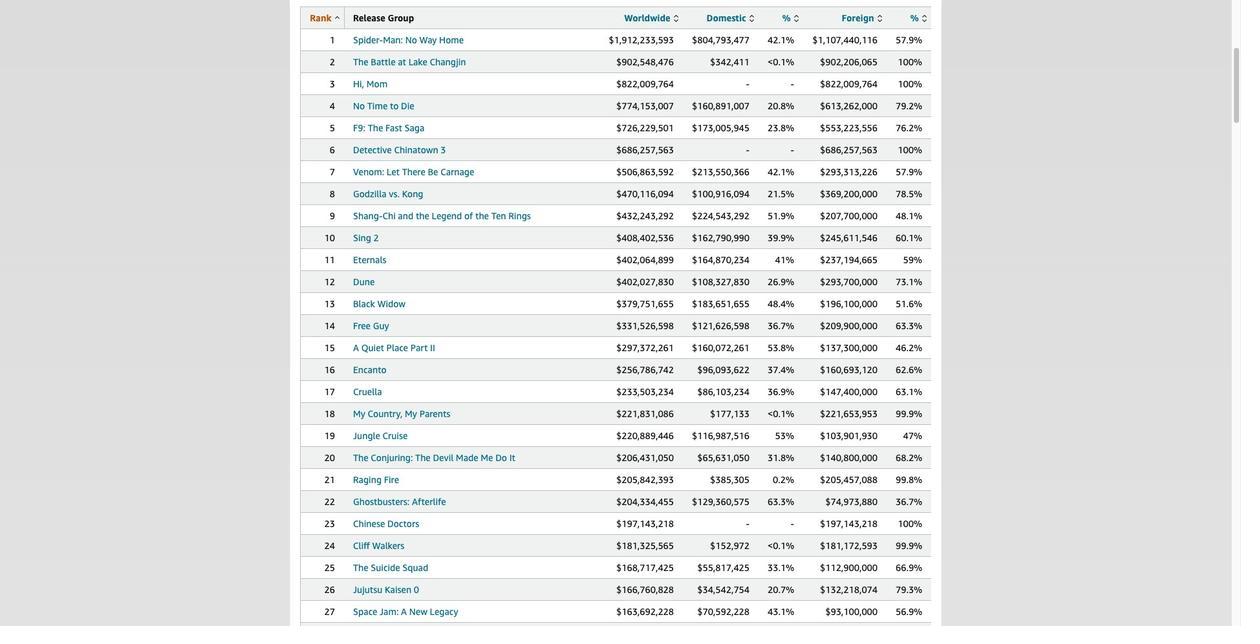 Task type: describe. For each thing, give the bounding box(es) containing it.
$726,229,501
[[616, 122, 674, 133]]

$613,262,000
[[820, 100, 878, 111]]

part
[[411, 342, 428, 353]]

1 my from the left
[[353, 408, 365, 419]]

$205,457,088
[[820, 474, 878, 485]]

2 % link from the left
[[910, 12, 927, 23]]

1 vertical spatial 3
[[441, 144, 446, 155]]

f9: the fast saga link
[[353, 122, 425, 133]]

black widow link
[[353, 298, 406, 309]]

1 vertical spatial 2
[[374, 232, 379, 243]]

cliff walkers
[[353, 540, 404, 551]]

57.9% for $1,107,440,116
[[896, 34, 923, 45]]

63.1%
[[896, 386, 923, 397]]

27
[[324, 606, 335, 617]]

$137,300,000
[[820, 342, 878, 353]]

the left 'devil'
[[415, 452, 431, 463]]

$774,153,007
[[616, 100, 674, 111]]

cruise
[[383, 430, 408, 441]]

$96,093,622
[[697, 364, 750, 375]]

24
[[324, 540, 335, 551]]

ten
[[491, 210, 506, 221]]

$164,870,234
[[692, 254, 750, 265]]

afterlife
[[412, 496, 446, 507]]

way
[[419, 34, 437, 45]]

raging fire
[[353, 474, 399, 485]]

the right "f9:"
[[368, 122, 383, 133]]

spider-
[[353, 34, 383, 45]]

legacy
[[430, 606, 458, 617]]

36.9%
[[768, 386, 794, 397]]

legend
[[432, 210, 462, 221]]

0 horizontal spatial 36.7%
[[768, 320, 794, 331]]

jungle cruise link
[[353, 430, 408, 441]]

- down $173,005,945
[[746, 144, 750, 155]]

kaisen
[[385, 584, 412, 595]]

place
[[387, 342, 408, 353]]

$385,305
[[710, 474, 750, 485]]

0 vertical spatial 63.3%
[[896, 320, 923, 331]]

foreign link
[[842, 12, 882, 23]]

godzilla vs. kong
[[353, 188, 423, 199]]

domestic
[[707, 12, 746, 23]]

$220,889,446
[[616, 430, 674, 441]]

a quiet place part ii link
[[353, 342, 435, 353]]

dune
[[353, 276, 375, 287]]

sing 2
[[353, 232, 379, 243]]

to
[[390, 100, 399, 111]]

0.2%
[[773, 474, 794, 485]]

me
[[481, 452, 493, 463]]

$65,631,050
[[697, 452, 750, 463]]

$237,194,665
[[820, 254, 878, 265]]

godzilla vs. kong link
[[353, 188, 423, 199]]

$160,891,007
[[692, 100, 750, 111]]

the for suicide
[[353, 562, 368, 573]]

black widow
[[353, 298, 406, 309]]

6
[[330, 144, 335, 155]]

<0.1% for $152,972
[[768, 540, 794, 551]]

$293,313,226
[[820, 166, 878, 177]]

the conjuring: the devil made me do it
[[353, 452, 515, 463]]

eternals link
[[353, 254, 386, 265]]

100% for $902,206,065
[[898, 56, 922, 67]]

41%
[[775, 254, 794, 265]]

60.1%
[[896, 232, 923, 243]]

the suicide squad
[[353, 562, 428, 573]]

2 % from the left
[[910, 12, 919, 23]]

- up $152,972
[[746, 518, 750, 529]]

it
[[509, 452, 515, 463]]

$116,987,516
[[692, 430, 750, 441]]

2 $197,143,218 from the left
[[820, 518, 878, 529]]

the suicide squad link
[[353, 562, 428, 573]]

9
[[330, 210, 335, 221]]

18
[[324, 408, 335, 419]]

1 $822,009,764 from the left
[[616, 78, 674, 89]]

do
[[496, 452, 507, 463]]

country,
[[368, 408, 403, 419]]

ghostbusters:
[[353, 496, 410, 507]]

100% for $197,143,218
[[898, 518, 922, 529]]

2 the from the left
[[475, 210, 489, 221]]

$213,550,366
[[692, 166, 750, 177]]

53%
[[775, 430, 794, 441]]

2 my from the left
[[405, 408, 417, 419]]

kong
[[402, 188, 423, 199]]

raging fire link
[[353, 474, 399, 485]]

43.1%
[[768, 606, 794, 617]]

carnage
[[441, 166, 474, 177]]

detective chinatown 3
[[353, 144, 446, 155]]

48.4%
[[768, 298, 794, 309]]

$152,972
[[710, 540, 750, 551]]

20
[[324, 452, 335, 463]]

$163,692,228
[[616, 606, 674, 617]]

doctors
[[387, 518, 419, 529]]

23.8%
[[768, 122, 794, 133]]

at
[[398, 56, 406, 67]]

1 vertical spatial no
[[353, 100, 365, 111]]

23
[[324, 518, 335, 529]]

68.2%
[[896, 452, 923, 463]]

vs.
[[389, 188, 400, 199]]

$402,027,830
[[616, 276, 674, 287]]

$162,790,990
[[692, 232, 750, 243]]

$103,901,930
[[820, 430, 878, 441]]

$207,700,000
[[820, 210, 878, 221]]

42.1% for $804,793,477
[[768, 34, 794, 45]]

die
[[401, 100, 414, 111]]

1 the from the left
[[416, 210, 429, 221]]

<0.1% for $342,411
[[768, 56, 794, 67]]

$553,223,556
[[820, 122, 878, 133]]

free
[[353, 320, 371, 331]]

ghostbusters: afterlife
[[353, 496, 446, 507]]

1 $686,257,563 from the left
[[616, 144, 674, 155]]

cruella
[[353, 386, 382, 397]]

the for battle
[[353, 56, 368, 67]]



Task type: vqa. For each thing, say whether or not it's contained in the screenshot.


Task type: locate. For each thing, give the bounding box(es) containing it.
- up 20.8% at the top right
[[791, 78, 794, 89]]

chinese
[[353, 518, 385, 529]]

$402,064,899
[[616, 254, 674, 265]]

1 horizontal spatial a
[[401, 606, 407, 617]]

1 vertical spatial a
[[401, 606, 407, 617]]

1 57.9% from the top
[[896, 34, 923, 45]]

$804,793,477
[[692, 34, 750, 45]]

2 57.9% from the top
[[896, 166, 923, 177]]

a left quiet
[[353, 342, 359, 353]]

51.9%
[[768, 210, 794, 221]]

raging
[[353, 474, 382, 485]]

% link
[[782, 12, 799, 23], [910, 12, 927, 23]]

42.1% for $213,550,366
[[768, 166, 794, 177]]

- down 0.2%
[[791, 518, 794, 529]]

8
[[330, 188, 335, 199]]

1 horizontal spatial no
[[405, 34, 417, 45]]

0 horizontal spatial %
[[782, 12, 791, 23]]

home
[[439, 34, 464, 45]]

20.7%
[[768, 584, 794, 595]]

0 vertical spatial 3
[[330, 78, 335, 89]]

79.3%
[[896, 584, 923, 595]]

the right and at the top
[[416, 210, 429, 221]]

1 horizontal spatial the
[[475, 210, 489, 221]]

42.1% right $804,793,477
[[768, 34, 794, 45]]

100%
[[898, 56, 922, 67], [898, 78, 922, 89], [898, 144, 922, 155], [898, 518, 922, 529]]

63.3% down 51.6%
[[896, 320, 923, 331]]

0 horizontal spatial 3
[[330, 78, 335, 89]]

$686,257,563 down $726,229,501
[[616, 144, 674, 155]]

1 % from the left
[[782, 12, 791, 23]]

<0.1% up 20.8% at the top right
[[768, 56, 794, 67]]

<0.1% up 33.1%
[[768, 540, 794, 551]]

the battle at lake changjin link
[[353, 56, 466, 67]]

new
[[409, 606, 428, 617]]

the for conjuring:
[[353, 452, 368, 463]]

conjuring:
[[371, 452, 413, 463]]

0 horizontal spatial 63.3%
[[768, 496, 794, 507]]

33.1%
[[768, 562, 794, 573]]

encanto
[[353, 364, 387, 375]]

1 vertical spatial 42.1%
[[768, 166, 794, 177]]

$196,100,000
[[820, 298, 878, 309]]

0 horizontal spatial a
[[353, 342, 359, 353]]

$93,100,000
[[826, 606, 878, 617]]

1 vertical spatial 36.7%
[[896, 496, 923, 507]]

36.7% up 53.8%
[[768, 320, 794, 331]]

0 horizontal spatial $822,009,764
[[616, 78, 674, 89]]

my country, my parents
[[353, 408, 450, 419]]

2 99.9% from the top
[[896, 540, 923, 551]]

37.4%
[[768, 364, 794, 375]]

1 horizontal spatial my
[[405, 408, 417, 419]]

$108,327,830
[[692, 276, 750, 287]]

$297,372,261
[[616, 342, 674, 353]]

$197,143,218 up $181,172,593
[[820, 518, 878, 529]]

$506,863,592
[[616, 166, 674, 177]]

a
[[353, 342, 359, 353], [401, 606, 407, 617]]

0 vertical spatial 57.9%
[[896, 34, 923, 45]]

sing
[[353, 232, 371, 243]]

4
[[330, 100, 335, 111]]

battle
[[371, 56, 396, 67]]

57.9% up 78.5% on the right top
[[896, 166, 923, 177]]

1 vertical spatial 63.3%
[[768, 496, 794, 507]]

f9:
[[353, 122, 365, 133]]

% link right the foreign link on the right
[[910, 12, 927, 23]]

my
[[353, 408, 365, 419], [405, 408, 417, 419]]

sing 2 link
[[353, 232, 379, 243]]

% right the foreign link on the right
[[910, 12, 919, 23]]

$55,817,425
[[697, 562, 750, 573]]

walkers
[[372, 540, 404, 551]]

% right domestic link
[[782, 12, 791, 23]]

a quiet place part ii
[[353, 342, 435, 353]]

1 % link from the left
[[782, 12, 799, 23]]

mom
[[367, 78, 388, 89]]

0 vertical spatial a
[[353, 342, 359, 353]]

36.7% down 99.8%
[[896, 496, 923, 507]]

$181,325,565
[[616, 540, 674, 551]]

- down '23.8%'
[[791, 144, 794, 155]]

cliff walkers link
[[353, 540, 404, 551]]

2 <0.1% from the top
[[768, 408, 794, 419]]

57.9%
[[896, 34, 923, 45], [896, 166, 923, 177]]

jam:
[[380, 606, 399, 617]]

99.9% for $221,653,953
[[896, 408, 923, 419]]

47%
[[903, 430, 922, 441]]

space jam: a new legacy
[[353, 606, 458, 617]]

<0.1% for $177,133
[[768, 408, 794, 419]]

jungle
[[353, 430, 380, 441]]

1 vertical spatial 99.9%
[[896, 540, 923, 551]]

0 vertical spatial 36.7%
[[768, 320, 794, 331]]

63.3% down 0.2%
[[768, 496, 794, 507]]

no left "time"
[[353, 100, 365, 111]]

my up 'jungle'
[[353, 408, 365, 419]]

<0.1% down 36.9%
[[768, 408, 794, 419]]

0 horizontal spatial no
[[353, 100, 365, 111]]

1 $197,143,218 from the left
[[616, 518, 674, 529]]

17
[[324, 386, 335, 397]]

73.1%
[[896, 276, 923, 287]]

1 100% from the top
[[898, 56, 922, 67]]

0 vertical spatial 99.9%
[[896, 408, 923, 419]]

- down $342,411
[[746, 78, 750, 89]]

99.9% down 63.1%
[[896, 408, 923, 419]]

3 up carnage
[[441, 144, 446, 155]]

0 horizontal spatial 2
[[330, 56, 335, 67]]

1 horizontal spatial 2
[[374, 232, 379, 243]]

0 vertical spatial 2
[[330, 56, 335, 67]]

100% for $822,009,764
[[898, 78, 922, 89]]

0 horizontal spatial the
[[416, 210, 429, 221]]

0 horizontal spatial $197,143,218
[[616, 518, 674, 529]]

-
[[746, 78, 750, 89], [791, 78, 794, 89], [746, 144, 750, 155], [791, 144, 794, 155], [746, 518, 750, 529], [791, 518, 794, 529]]

2 $686,257,563 from the left
[[820, 144, 878, 155]]

the up hi,
[[353, 56, 368, 67]]

4 100% from the top
[[898, 518, 922, 529]]

dune link
[[353, 276, 375, 287]]

1 horizontal spatial % link
[[910, 12, 927, 23]]

0 horizontal spatial % link
[[782, 12, 799, 23]]

1 horizontal spatial $822,009,764
[[820, 78, 878, 89]]

1 horizontal spatial $686,257,563
[[820, 144, 878, 155]]

0 vertical spatial no
[[405, 34, 417, 45]]

2 down 1 at the top of the page
[[330, 56, 335, 67]]

release group
[[353, 12, 414, 23]]

shang-chi and the legend of the ten rings
[[353, 210, 531, 221]]

$233,503,234
[[616, 386, 674, 397]]

0 vertical spatial <0.1%
[[768, 56, 794, 67]]

57.9% right $1,107,440,116
[[896, 34, 923, 45]]

99.9% up 66.9%
[[896, 540, 923, 551]]

0 horizontal spatial $686,257,563
[[616, 144, 674, 155]]

0 horizontal spatial my
[[353, 408, 365, 419]]

$112,900,000
[[820, 562, 878, 573]]

0 vertical spatial 42.1%
[[768, 34, 794, 45]]

1 42.1% from the top
[[768, 34, 794, 45]]

$686,257,563 down $553,223,556
[[820, 144, 878, 155]]

% link right domestic link
[[782, 12, 799, 23]]

99.9%
[[896, 408, 923, 419], [896, 540, 923, 551]]

the right of
[[475, 210, 489, 221]]

worldwide
[[624, 12, 671, 23]]

chinatown
[[394, 144, 438, 155]]

1 horizontal spatial %
[[910, 12, 919, 23]]

$129,360,575
[[692, 496, 750, 507]]

$206,431,050
[[616, 452, 674, 463]]

free guy link
[[353, 320, 389, 331]]

39.9%
[[768, 232, 794, 243]]

my left parents on the bottom left
[[405, 408, 417, 419]]

42.1% up 21.5%
[[768, 166, 794, 177]]

2 42.1% from the top
[[768, 166, 794, 177]]

no left way
[[405, 34, 417, 45]]

3 <0.1% from the top
[[768, 540, 794, 551]]

chinese doctors link
[[353, 518, 419, 529]]

$293,700,000
[[820, 276, 878, 287]]

man:
[[383, 34, 403, 45]]

$160,072,261
[[692, 342, 750, 353]]

venom: let there be carnage link
[[353, 166, 474, 177]]

2 100% from the top
[[898, 78, 922, 89]]

42.1%
[[768, 34, 794, 45], [768, 166, 794, 177]]

$173,005,945
[[692, 122, 750, 133]]

1 <0.1% from the top
[[768, 56, 794, 67]]

1 vertical spatial <0.1%
[[768, 408, 794, 419]]

19
[[324, 430, 335, 441]]

made
[[456, 452, 478, 463]]

shang-
[[353, 210, 383, 221]]

57.9% for $293,313,226
[[896, 166, 923, 177]]

99.9% for $181,172,593
[[896, 540, 923, 551]]

chi
[[383, 210, 396, 221]]

2 $822,009,764 from the left
[[820, 78, 878, 89]]

12
[[324, 276, 335, 287]]

1 horizontal spatial 63.3%
[[896, 320, 923, 331]]

spider-man: no way home
[[353, 34, 464, 45]]

79.2%
[[896, 100, 923, 111]]

$822,009,764 up $613,262,000
[[820, 78, 878, 89]]

1 horizontal spatial $197,143,218
[[820, 518, 878, 529]]

56.9%
[[896, 606, 923, 617]]

the down 'jungle'
[[353, 452, 368, 463]]

$1,912,233,593
[[609, 34, 674, 45]]

2 right the sing
[[374, 232, 379, 243]]

the down cliff
[[353, 562, 368, 573]]

3 up 4
[[330, 78, 335, 89]]

3 100% from the top
[[898, 144, 922, 155]]

1 vertical spatial 57.9%
[[896, 166, 923, 177]]

a left new
[[401, 606, 407, 617]]

1 99.9% from the top
[[896, 408, 923, 419]]

26.9%
[[768, 276, 794, 287]]

76.2%
[[896, 122, 923, 133]]

worldwide link
[[624, 12, 679, 23]]

eternals
[[353, 254, 386, 265]]

$822,009,764 down $902,548,476
[[616, 78, 674, 89]]

5
[[330, 122, 335, 133]]

detective chinatown 3 link
[[353, 144, 446, 155]]

2 vertical spatial <0.1%
[[768, 540, 794, 551]]

1 horizontal spatial 36.7%
[[896, 496, 923, 507]]

$197,143,218 down $204,334,455
[[616, 518, 674, 529]]

squad
[[403, 562, 428, 573]]

1 horizontal spatial 3
[[441, 144, 446, 155]]

$470,116,094
[[616, 188, 674, 199]]

100% for $686,257,563
[[898, 144, 922, 155]]



